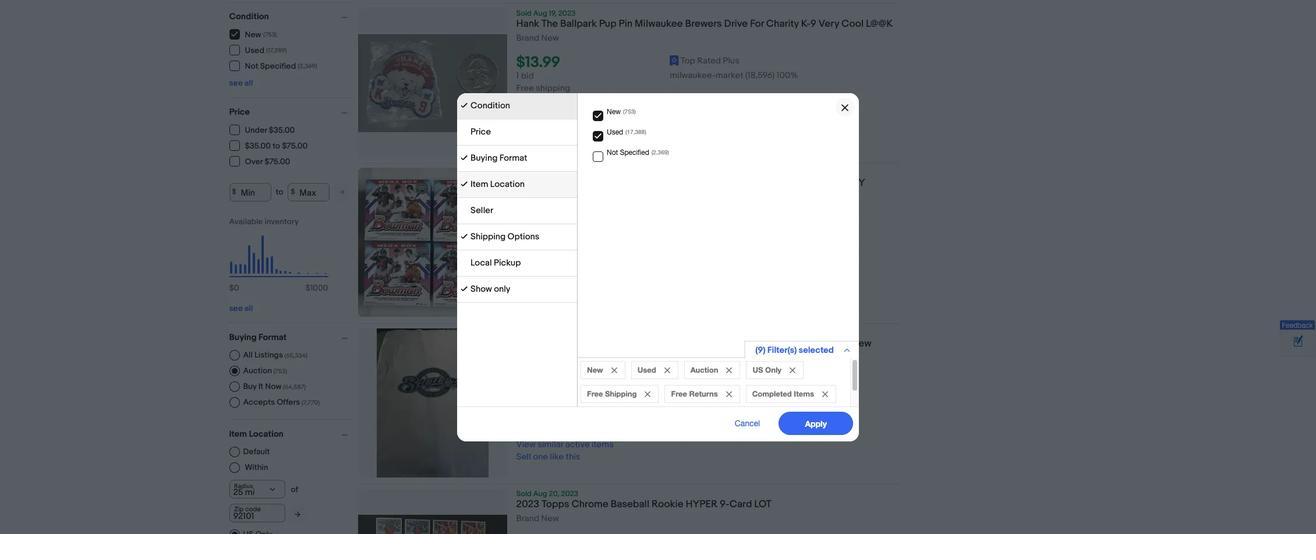 Task type: locate. For each thing, give the bounding box(es) containing it.
19, inside sold  aug 19, 2023 hank the ballpark pup pin milwaukee brewers drive for charity k-9 very cool l@@k brand new
[[549, 9, 557, 18]]

baseball inside milwaukee brewers promo sga blanket big huge 39" x 56" baseball brand new l@@k !
[[782, 338, 821, 350]]

$75.00
[[282, 141, 308, 151], [265, 157, 290, 167]]

1 horizontal spatial buying format
[[471, 152, 528, 163]]

it
[[259, 381, 263, 391]]

2 vertical spatial 1 bid
[[517, 403, 534, 414]]

1 vertical spatial view similar active items link
[[517, 279, 614, 290]]

None text field
[[229, 504, 285, 522]]

1 for $79.99
[[517, 242, 519, 253]]

market for milwaukee-market (18,596) 100%
[[716, 402, 744, 413]]

shipping
[[536, 83, 571, 94], [536, 254, 571, 265]]

rated down sold  aug 19, 2023 hank the ballpark pup pin milwaukee brewers drive for charity k-9 very cool l@@k brand new
[[698, 55, 721, 67]]

19, for $13.99
[[549, 9, 557, 18]]

aug left the 20, on the left of the page
[[534, 490, 548, 499]]

see for condition
[[229, 78, 243, 88]]

$75.00 inside $35.00 to $75.00 link
[[282, 141, 308, 151]]

2023 topps chrome baseball rookie hyper 9-card lot image
[[358, 515, 507, 534]]

not
[[245, 61, 259, 71], [607, 148, 618, 156]]

this inside free returns view similar active items sell one like this
[[566, 452, 581, 463]]

sold left 'of'
[[517, 168, 532, 177]]

only
[[766, 365, 782, 374]]

used for used (17,389)
[[245, 45, 264, 55]]

baseball for brand
[[782, 338, 821, 350]]

new left "remove filter - condition - new" image
[[587, 365, 603, 374]]

1 vertical spatial lot
[[755, 499, 772, 511]]

2023 for 4
[[559, 168, 576, 177]]

baseball up remove filter - item location - us only icon
[[782, 338, 821, 350]]

2 shipping from the top
[[536, 254, 571, 265]]

see all button for condition
[[229, 78, 253, 88]]

tab list
[[457, 93, 577, 303]]

2 one from the top
[[533, 291, 548, 302]]

remove filter - condition - new image
[[612, 367, 617, 373]]

 (65,334) Items text field
[[283, 352, 308, 359]]

listings
[[255, 350, 283, 360]]

market down remove filter - show only - free returns icon
[[716, 402, 744, 413]]

0 vertical spatial buying
[[471, 152, 498, 163]]

buy
[[243, 381, 257, 391]]

1 vertical spatial sold
[[517, 168, 532, 177]]

1 horizontal spatial brewers
[[686, 18, 722, 30]]

(18,596) for milwaukee-market (18,596) 100% free shipping free returns view similar active items sell one like this
[[746, 70, 775, 81]]

milwaukee brewers promo sga blanket big huge 39" x 56" baseball brand new l@@k ! heading
[[517, 338, 872, 362]]

1 vertical spatial specified
[[620, 148, 650, 156]]

very
[[819, 18, 840, 30]]

2 (18,596) from the top
[[746, 402, 775, 413]]

 (7,770) Items text field
[[300, 399, 320, 406]]

sold inside sold  aug 19, 2023 lot of 4 (four) 2021 bowman baseball trading cards mega boxes factory sealed
[[517, 168, 532, 177]]

2 sell one like this link from the top
[[517, 291, 581, 302]]

0 vertical spatial brand
[[517, 33, 540, 44]]

19, right the hank
[[549, 9, 557, 18]]

available
[[229, 216, 263, 226]]

brewers inside milwaukee brewers promo sga blanket big huge 39" x 56" baseball brand new l@@k !
[[567, 338, 604, 350]]

active inside free shipping free returns view similar active items sell one like this
[[566, 279, 590, 290]]

0 vertical spatial sell
[[517, 120, 531, 131]]

1 horizontal spatial l@@k
[[866, 18, 893, 30]]

1 market from the top
[[716, 70, 744, 81]]

0 horizontal spatial buying format
[[229, 332, 287, 343]]

cards
[[734, 177, 762, 189]]

lot right card
[[755, 499, 772, 511]]

3 active from the top
[[566, 440, 590, 451]]

2 see all button from the top
[[229, 303, 253, 313]]

item for item location dropdown button on the bottom left of the page
[[229, 429, 247, 440]]

sold for $13.99
[[517, 9, 532, 18]]

100% inside milwaukee-market (18,596) 100% free shipping free returns view similar active items sell one like this
[[777, 70, 799, 81]]

similar right the only
[[538, 279, 564, 290]]

1 horizontal spatial specified
[[620, 148, 650, 156]]

similar inside free returns view similar active items sell one like this
[[538, 440, 564, 451]]

2023 left topps
[[517, 499, 540, 511]]

buying format inside tab
[[471, 152, 528, 163]]

shipping
[[471, 231, 506, 242], [605, 389, 637, 398]]

new (753) up used (17,389)
[[245, 30, 277, 40]]

item up seller
[[471, 179, 489, 190]]

0 vertical spatial 19,
[[549, 9, 557, 18]]

remove filter - shipping options - free shipping image
[[645, 391, 651, 397]]

3 items from the top
[[592, 440, 614, 451]]

plus up milwaukee-market (18,596) 100%
[[723, 388, 740, 399]]

2 active from the top
[[566, 279, 590, 290]]

remove filter - item location - us only image
[[790, 367, 796, 373]]

(753) up used (17,389)
[[263, 31, 277, 38]]

location up default
[[249, 429, 284, 440]]

bid
[[521, 71, 534, 82], [521, 242, 534, 253], [521, 403, 534, 414]]

filter applied image
[[461, 102, 468, 109], [461, 154, 468, 161], [461, 180, 468, 187], [461, 285, 468, 292]]

(18,596) down completed
[[746, 402, 775, 413]]

baseball for trading
[[657, 177, 696, 189]]

l@@k right cool
[[866, 18, 893, 30]]

items
[[592, 107, 614, 118], [592, 279, 614, 290], [592, 440, 614, 451]]

1 vertical spatial used
[[607, 128, 624, 136]]

view inside free returns view similar active items sell one like this
[[517, 440, 536, 451]]

2023 right the 20, on the left of the page
[[561, 490, 579, 499]]

1 19, from the top
[[549, 9, 557, 18]]

(753) up used (17,388)
[[623, 108, 636, 114]]

1 vertical spatial see all
[[229, 303, 253, 313]]

huge
[[714, 338, 738, 350]]

0 vertical spatial similar
[[538, 107, 564, 118]]

1 bid up pickup
[[517, 242, 534, 253]]

location down the buying format tab
[[491, 179, 525, 190]]

3 returns from the top
[[536, 427, 564, 438]]

2 see all from the top
[[229, 303, 253, 313]]

see down 0
[[229, 303, 243, 313]]

active
[[566, 107, 590, 118], [566, 279, 590, 290], [566, 440, 590, 451]]

0 horizontal spatial not
[[245, 61, 259, 71]]

similar up the 20, on the left of the page
[[538, 440, 564, 451]]

1 bid up 'condition' tab
[[517, 71, 534, 82]]

1 sell from the top
[[517, 120, 531, 131]]

returns inside free returns view similar active items sell one like this
[[536, 427, 564, 438]]

2 aug from the top
[[534, 168, 548, 177]]

lot inside sold  aug 20, 2023 2023 topps chrome baseball rookie hyper 9-card lot brand new
[[755, 499, 772, 511]]

1 vertical spatial price
[[471, 126, 491, 137]]

1 vertical spatial (2,369)
[[652, 148, 669, 155]]

2 vertical spatial like
[[550, 452, 564, 463]]

one up topps
[[533, 452, 548, 463]]

filter applied image for condition
[[461, 102, 468, 109]]

$35.00 to $75.00 link
[[229, 140, 308, 151]]

new (753) up used (17,388)
[[607, 108, 636, 116]]

item location
[[471, 179, 525, 190], [229, 429, 284, 440]]

(2,369) up price dropdown button
[[298, 62, 317, 70]]

1 vertical spatial view
[[517, 279, 536, 290]]

not down used (17,389)
[[245, 61, 259, 71]]

auction inside dialog
[[691, 365, 719, 374]]

lot inside sold  aug 19, 2023 lot of 4 (four) 2021 bowman baseball trading cards mega boxes factory sealed
[[517, 177, 533, 189]]

0 horizontal spatial used
[[245, 45, 264, 55]]

price up under on the top left of page
[[229, 106, 250, 117]]

1 horizontal spatial location
[[491, 179, 525, 190]]

$ 1000
[[306, 283, 328, 293]]

like up the 20, on the left of the page
[[550, 452, 564, 463]]

similar inside milwaukee-market (18,596) 100% free shipping free returns view similar active items sell one like this
[[538, 107, 564, 118]]

milwaukee- for milwaukee-market (18,596) 100%
[[670, 402, 716, 413]]

to right minimum value in $ text box
[[276, 187, 283, 197]]

view similar active items link
[[517, 107, 614, 118], [517, 279, 614, 290], [517, 440, 614, 451]]

see all for condition
[[229, 78, 253, 88]]

0 vertical spatial plus
[[723, 55, 740, 67]]

(753) up buy it now (64,587)
[[274, 367, 287, 375]]

price down 'condition' tab
[[471, 126, 491, 137]]

2 all from the top
[[245, 303, 253, 313]]

not specified (2,369) down (17,388)
[[607, 148, 669, 156]]

filter applied image inside show only tab
[[461, 285, 468, 292]]

1 view similar active items link from the top
[[517, 107, 614, 118]]

filter applied image inside the buying format tab
[[461, 154, 468, 161]]

1 horizontal spatial used
[[607, 128, 624, 136]]

0 vertical spatial see all button
[[229, 78, 253, 88]]

2 vertical spatial sold
[[517, 490, 532, 499]]

format inside tab
[[500, 152, 528, 163]]

0 vertical spatial 1
[[517, 71, 519, 82]]

3 aug from the top
[[534, 490, 548, 499]]

like down 'condition' tab
[[550, 120, 564, 131]]

3 filter applied image from the top
[[461, 180, 468, 187]]

brewers left promo
[[567, 338, 604, 350]]

brand
[[517, 33, 540, 44], [823, 338, 850, 350], [517, 514, 540, 525]]

one right the only
[[533, 291, 548, 302]]

$79.99
[[517, 225, 562, 243]]

3 sell one like this link from the top
[[517, 452, 581, 463]]

2 vertical spatial 1
[[517, 403, 519, 414]]

sell one like this link right the only
[[517, 291, 581, 302]]

see all down 0
[[229, 303, 253, 313]]

item location tab
[[457, 172, 577, 198]]

0 vertical spatial items
[[592, 107, 614, 118]]

brewers left drive
[[686, 18, 722, 30]]

filter applied image inside 'condition' tab
[[461, 102, 468, 109]]

l@@k
[[866, 18, 893, 30], [517, 350, 544, 362]]

filter applied image inside item location tab
[[461, 180, 468, 187]]

0 horizontal spatial milwaukee
[[517, 338, 565, 350]]

3 sold from the top
[[517, 490, 532, 499]]

1 horizontal spatial auction
[[691, 365, 719, 374]]

1 for $13.99
[[517, 71, 519, 82]]

shipping down $13.99
[[536, 83, 571, 94]]

milwaukee right pin
[[635, 18, 683, 30]]

2 bid from the top
[[521, 242, 534, 253]]

 (64,587) Items text field
[[282, 383, 306, 391]]

1 vertical spatial milwaukee
[[517, 338, 565, 350]]

3 view similar active items link from the top
[[517, 440, 614, 451]]

$75.00 inside over $75.00 'link'
[[265, 157, 290, 167]]

$13.99
[[517, 54, 561, 72]]

l@@k left !
[[517, 350, 544, 362]]

1 filter applied image from the top
[[461, 102, 468, 109]]

0 vertical spatial one
[[533, 120, 548, 131]]

item up default link
[[229, 429, 247, 440]]

this inside free shipping free returns view similar active items sell one like this
[[566, 291, 581, 302]]

all for price
[[245, 303, 253, 313]]

1 vertical spatial shipping
[[536, 254, 571, 265]]

(65,334)
[[285, 352, 308, 359]]

buying format up item location tab at the top left of page
[[471, 152, 528, 163]]

0 vertical spatial (18,596)
[[746, 70, 775, 81]]

lot of 4 (four) 2021 bowman baseball trading cards mega boxes factory sealed image
[[358, 168, 507, 317]]

specified down (17,388)
[[620, 148, 650, 156]]

format up 'all listings (65,334)'
[[259, 332, 287, 343]]

1 vertical spatial buying format
[[229, 332, 287, 343]]

0 vertical spatial bid
[[521, 71, 534, 82]]

(753) inside auction (753)
[[274, 367, 287, 375]]

2 vertical spatial sell
[[517, 452, 531, 463]]

(2,369)
[[298, 62, 317, 70], [652, 148, 669, 155]]

all down used (17,389)
[[245, 78, 253, 88]]

tab list containing condition
[[457, 93, 577, 303]]

dialog
[[0, 0, 1317, 534]]

100% down completed items
[[777, 402, 799, 413]]

1 vertical spatial brand
[[823, 338, 850, 350]]

$
[[232, 188, 236, 196], [291, 188, 295, 196], [229, 283, 234, 293], [306, 283, 311, 293]]

all listings (65,334)
[[243, 350, 308, 360]]

used left remove filter - condition - used icon
[[638, 365, 657, 374]]

market
[[716, 70, 744, 81], [716, 402, 744, 413]]

over
[[245, 157, 263, 167]]

0 horizontal spatial (2,369)
[[298, 62, 317, 70]]

format up item location tab at the top left of page
[[500, 152, 528, 163]]

(2,369) up bowman
[[652, 148, 669, 155]]

0 horizontal spatial buying
[[229, 332, 257, 343]]

item inside tab
[[471, 179, 489, 190]]

1 vertical spatial condition
[[471, 100, 510, 111]]

1 1 bid from the top
[[517, 71, 534, 82]]

1 vertical spatial top
[[681, 388, 696, 399]]

1 this from the top
[[566, 120, 581, 131]]

1 vertical spatial this
[[566, 291, 581, 302]]

completed items
[[753, 389, 815, 398]]

2 top from the top
[[681, 388, 696, 399]]

3 one from the top
[[533, 452, 548, 463]]

aug left 4
[[534, 168, 548, 177]]

milwaukee- inside milwaukee-market (18,596) 100% free shipping free returns view similar active items sell one like this
[[670, 70, 716, 81]]

format for buying format dropdown button
[[259, 332, 287, 343]]

bid for $79.99
[[521, 242, 534, 253]]

$35.00 up $35.00 to $75.00
[[269, 125, 295, 135]]

new up used (17,389)
[[245, 30, 261, 40]]

shipping down "remove filter - condition - new" image
[[605, 389, 637, 398]]

2023 inside sold  aug 19, 2023 lot of 4 (four) 2021 bowman baseball trading cards mega boxes factory sealed
[[559, 168, 576, 177]]

2 100% from the top
[[777, 402, 799, 413]]

0 vertical spatial location
[[491, 179, 525, 190]]

1 plus from the top
[[723, 55, 740, 67]]

 (753) Items text field
[[272, 367, 287, 375]]

$75.00 down under $35.00
[[282, 141, 308, 151]]

drive
[[725, 18, 748, 30]]

sell one like this link
[[517, 120, 581, 131], [517, 291, 581, 302], [517, 452, 581, 463]]

1 aug from the top
[[534, 9, 548, 18]]

2 milwaukee- from the top
[[670, 402, 716, 413]]

(18,596) inside milwaukee-market (18,596) 100% free shipping free returns view similar active items sell one like this
[[746, 70, 775, 81]]

shipping right filter applied image
[[471, 231, 506, 242]]

Maximum Value in $ text field
[[288, 183, 330, 201]]

1 active from the top
[[566, 107, 590, 118]]

location for item location dropdown button on the bottom left of the page
[[249, 429, 284, 440]]

sell one like this link up the 20, on the left of the page
[[517, 452, 581, 463]]

sell one like this link down 'condition' tab
[[517, 120, 581, 131]]

19, for $79.99
[[549, 168, 557, 177]]

2021
[[593, 177, 614, 189]]

1 one from the top
[[533, 120, 548, 131]]

0 vertical spatial market
[[716, 70, 744, 81]]

0 vertical spatial aug
[[534, 9, 548, 18]]

new down topps
[[542, 514, 559, 525]]

to down under $35.00
[[273, 141, 280, 151]]

buying format up all
[[229, 332, 287, 343]]

sell inside free shipping free returns view similar active items sell one like this
[[517, 291, 531, 302]]

filter applied image for buying format
[[461, 154, 468, 161]]

brand inside sold  aug 19, 2023 hank the ballpark pup pin milwaukee brewers drive for charity k-9 very cool l@@k brand new
[[517, 33, 540, 44]]

100% down charity
[[777, 70, 799, 81]]

us
[[753, 365, 764, 374]]

1 shipping from the top
[[536, 83, 571, 94]]

1 1 from the top
[[517, 71, 519, 82]]

2 see from the top
[[229, 303, 243, 313]]

milwaukee up !
[[517, 338, 565, 350]]

location for item location tab at the top left of page
[[491, 179, 525, 190]]

100% for milwaukee-market (18,596) 100%
[[777, 402, 799, 413]]

2 this from the top
[[566, 291, 581, 302]]

1 similar from the top
[[538, 107, 564, 118]]

3 bid from the top
[[521, 403, 534, 414]]

1 vertical spatial 1
[[517, 242, 519, 253]]

new inside sold  aug 20, 2023 2023 topps chrome baseball rookie hyper 9-card lot brand new
[[542, 514, 559, 525]]

3 1 from the top
[[517, 403, 519, 414]]

shipping inside milwaukee-market (18,596) 100% free shipping free returns view similar active items sell one like this
[[536, 83, 571, 94]]

specified
[[260, 61, 296, 71], [620, 148, 650, 156]]

1 horizontal spatial item location
[[471, 179, 525, 190]]

0 horizontal spatial item location
[[229, 429, 284, 440]]

buying format
[[471, 152, 528, 163], [229, 332, 287, 343]]

plus down drive
[[723, 55, 740, 67]]

0 horizontal spatial baseball
[[611, 499, 650, 511]]

one down 'condition' tab
[[533, 120, 548, 131]]

1 vertical spatial location
[[249, 429, 284, 440]]

market down drive
[[716, 70, 744, 81]]

0 vertical spatial not
[[245, 61, 259, 71]]

view similar active items link down $13.99
[[517, 107, 614, 118]]

1 vertical spatial l@@k
[[517, 350, 544, 362]]

1 rated from the top
[[698, 55, 721, 67]]

1 horizontal spatial format
[[500, 152, 528, 163]]

3 like from the top
[[550, 452, 564, 463]]

0 horizontal spatial item
[[229, 429, 247, 440]]

4 filter applied image from the top
[[461, 285, 468, 292]]

1 horizontal spatial buying
[[471, 152, 498, 163]]

hank the ballpark pup pin milwaukee brewers drive for charity k-9 very cool l@@k link
[[517, 18, 901, 33]]

0 vertical spatial all
[[245, 78, 253, 88]]

1 vertical spatial top rated plus
[[681, 388, 740, 399]]

aug left ballpark
[[534, 9, 548, 18]]

used for used (17,388)
[[607, 128, 624, 136]]

0 vertical spatial see
[[229, 78, 243, 88]]

(753)
[[263, 31, 277, 38], [623, 108, 636, 114], [274, 367, 287, 375]]

1 vertical spatial sell
[[517, 291, 531, 302]]

brewers inside sold  aug 19, 2023 hank the ballpark pup pin milwaukee brewers drive for charity k-9 very cool l@@k brand new
[[686, 18, 722, 30]]

2 filter applied image from the top
[[461, 154, 468, 161]]

top rated plus down sold  aug 19, 2023 hank the ballpark pup pin milwaukee brewers drive for charity k-9 very cool l@@k brand new
[[681, 55, 740, 67]]

location inside tab
[[491, 179, 525, 190]]

56"
[[765, 338, 780, 350]]

2 1 from the top
[[517, 242, 519, 253]]

1 milwaukee- from the top
[[670, 70, 716, 81]]

condition for 'condition' tab
[[471, 100, 510, 111]]

1 vertical spatial milwaukee-
[[670, 402, 716, 413]]

2 19, from the top
[[549, 168, 557, 177]]

1 see all button from the top
[[229, 78, 253, 88]]

format
[[500, 152, 528, 163], [259, 332, 287, 343]]

new down "the" on the left top of the page
[[542, 33, 559, 44]]

2 returns from the top
[[536, 266, 564, 277]]

2 similar from the top
[[538, 279, 564, 290]]

(18,596) down for
[[746, 70, 775, 81]]

1 sell one like this link from the top
[[517, 120, 581, 131]]

1 vertical spatial rated
[[698, 388, 721, 399]]

2 like from the top
[[550, 291, 564, 302]]

2 vertical spatial brand
[[517, 514, 540, 525]]

card
[[730, 499, 753, 511]]

top
[[681, 55, 696, 67], [681, 388, 696, 399]]

3 sell from the top
[[517, 452, 531, 463]]

0 vertical spatial active
[[566, 107, 590, 118]]

bid for $13.99
[[521, 71, 534, 82]]

lot up the sealed
[[517, 177, 533, 189]]

1 vertical spatial market
[[716, 402, 744, 413]]

sold left the 20, on the left of the page
[[517, 490, 532, 499]]

item location inside item location tab
[[471, 179, 525, 190]]

location
[[491, 179, 525, 190], [249, 429, 284, 440]]

buying inside the buying format tab
[[471, 152, 498, 163]]

$75.00 down $35.00 to $75.00
[[265, 157, 290, 167]]

3 this from the top
[[566, 452, 581, 463]]

aug for $13.99
[[534, 9, 548, 18]]

baseball left trading
[[657, 177, 696, 189]]

free shipping
[[587, 389, 637, 398]]

see all button
[[229, 78, 253, 88], [229, 303, 253, 313]]

price
[[229, 106, 250, 117], [471, 126, 491, 137]]

view similar active items link up the 20, on the left of the page
[[517, 440, 614, 451]]

1 horizontal spatial milwaukee
[[635, 18, 683, 30]]

0 vertical spatial view
[[517, 107, 536, 118]]

shipping down $79.99
[[536, 254, 571, 265]]

1
[[517, 71, 519, 82], [517, 242, 519, 253], [517, 403, 519, 414]]

2 items from the top
[[592, 279, 614, 290]]

(64,587)
[[283, 383, 306, 391]]

2023 right 4
[[559, 168, 576, 177]]

dialog containing condition
[[0, 0, 1317, 534]]

0 horizontal spatial not specified (2,369)
[[245, 61, 317, 71]]

1 top from the top
[[681, 55, 696, 67]]

condition button
[[229, 11, 353, 22]]

2023 for chrome
[[561, 490, 579, 499]]

2023 topps chrome baseball rookie hyper 9-card lot heading
[[517, 499, 772, 511]]

buying format for the buying format tab
[[471, 152, 528, 163]]

similar down $13.99
[[538, 107, 564, 118]]

19, inside sold  aug 19, 2023 lot of 4 (four) 2021 bowman baseball trading cards mega boxes factory sealed
[[549, 168, 557, 177]]

see all button down 0
[[229, 303, 253, 313]]

0 horizontal spatial shipping
[[471, 231, 506, 242]]

sell one like this link for $13.99
[[517, 120, 581, 131]]

0 horizontal spatial lot
[[517, 177, 533, 189]]

2 view similar active items link from the top
[[517, 279, 614, 290]]

0 horizontal spatial specified
[[260, 61, 296, 71]]

1 bid for $79.99
[[517, 242, 534, 253]]

filter applied image for item location
[[461, 180, 468, 187]]

1 see from the top
[[229, 78, 243, 88]]

1 horizontal spatial not specified (2,369)
[[607, 148, 669, 156]]

item location for item location tab at the top left of page
[[471, 179, 525, 190]]

aug inside sold  aug 19, 2023 hank the ballpark pup pin milwaukee brewers drive for charity k-9 very cool l@@k brand new
[[534, 9, 548, 18]]

1 vertical spatial items
[[592, 279, 614, 290]]

1 horizontal spatial item
[[471, 179, 489, 190]]

1 like from the top
[[550, 120, 564, 131]]

buying for buying format dropdown button
[[229, 332, 257, 343]]

remove filter - buying format - auction image
[[727, 367, 733, 373]]

3 similar from the top
[[538, 440, 564, 451]]

l@@k inside sold  aug 19, 2023 hank the ballpark pup pin milwaukee brewers drive for charity k-9 very cool l@@k brand new
[[866, 18, 893, 30]]

sold inside sold  aug 19, 2023 hank the ballpark pup pin milwaukee brewers drive for charity k-9 very cool l@@k brand new
[[517, 9, 532, 18]]

1 sold from the top
[[517, 9, 532, 18]]

used left (17,388)
[[607, 128, 624, 136]]

item location up default
[[229, 429, 284, 440]]

milwaukee brewers promo sga blanket big huge 39" x 56" baseball brand new l@@k ! image
[[377, 329, 489, 478]]

auction down milwaukee brewers promo sga blanket big huge 39" x 56" baseball brand new l@@k ! heading on the bottom
[[691, 365, 719, 374]]

all
[[243, 350, 253, 360]]

see all button down used (17,389)
[[229, 78, 253, 88]]

0 vertical spatial like
[[550, 120, 564, 131]]

1 (18,596) from the top
[[746, 70, 775, 81]]

baseball inside sold  aug 19, 2023 lot of 4 (four) 2021 bowman baseball trading cards mega boxes factory sealed
[[657, 177, 696, 189]]

0 vertical spatial sell one like this link
[[517, 120, 581, 131]]

1 see all from the top
[[229, 78, 253, 88]]

buying format for buying format dropdown button
[[229, 332, 287, 343]]

1 returns from the top
[[536, 95, 564, 106]]

only
[[494, 283, 511, 295]]

0 horizontal spatial auction
[[243, 366, 272, 376]]

2 view from the top
[[517, 279, 536, 290]]

1 view from the top
[[517, 107, 536, 118]]

aug inside sold  aug 19, 2023 lot of 4 (four) 2021 bowman baseball trading cards mega boxes factory sealed
[[534, 168, 548, 177]]

condition inside tab
[[471, 100, 510, 111]]

2 1 bid from the top
[[517, 242, 534, 253]]

item location for item location dropdown button on the bottom left of the page
[[229, 429, 284, 440]]

selected
[[799, 345, 834, 356]]

promo
[[606, 338, 636, 350]]

1 vertical spatial new (753)
[[607, 108, 636, 116]]

sold left "the" on the left top of the page
[[517, 9, 532, 18]]

used
[[245, 45, 264, 55], [607, 128, 624, 136], [638, 365, 657, 374]]

19, right 'of'
[[549, 168, 557, 177]]

auction
[[691, 365, 719, 374], [243, 366, 272, 376]]

1 items from the top
[[592, 107, 614, 118]]

market inside milwaukee-market (18,596) 100% free shipping free returns view similar active items sell one like this
[[716, 70, 744, 81]]

0 vertical spatial buying format
[[471, 152, 528, 163]]

buying up item location tab at the top left of page
[[471, 152, 498, 163]]

filter applied image
[[461, 233, 468, 240]]

lot
[[517, 177, 533, 189], [755, 499, 772, 511]]

see all down used (17,389)
[[229, 78, 253, 88]]

cool
[[842, 18, 864, 30]]

buying for the buying format tab
[[471, 152, 498, 163]]

2 sold from the top
[[517, 168, 532, 177]]

(18,596)
[[746, 70, 775, 81], [746, 402, 775, 413]]

0 vertical spatial this
[[566, 120, 581, 131]]

2 sell from the top
[[517, 291, 531, 302]]

remove filter - show only - completed items image
[[823, 391, 829, 397]]

one
[[533, 120, 548, 131], [533, 291, 548, 302], [533, 452, 548, 463]]

1 vertical spatial sell one like this link
[[517, 291, 581, 302]]

0 vertical spatial price
[[229, 106, 250, 117]]

2 horizontal spatial used
[[638, 365, 657, 374]]

1 all from the top
[[245, 78, 253, 88]]

aug
[[534, 9, 548, 18], [534, 168, 548, 177], [534, 490, 548, 499]]

auction for auction (753)
[[243, 366, 272, 376]]

2 market from the top
[[716, 402, 744, 413]]

not inside dialog
[[607, 148, 618, 156]]

1 bid from the top
[[521, 71, 534, 82]]

like inside free shipping free returns view similar active items sell one like this
[[550, 291, 564, 302]]

2 vertical spatial this
[[566, 452, 581, 463]]

sell
[[517, 120, 531, 131], [517, 291, 531, 302], [517, 452, 531, 463]]

0 vertical spatial 1 bid
[[517, 71, 534, 82]]

specified down (17,389)
[[260, 61, 296, 71]]

3 view from the top
[[517, 440, 536, 451]]

accepts
[[243, 397, 275, 407]]

see up under $35.00 link
[[229, 78, 243, 88]]

1 bid up free returns view similar active items sell one like this
[[517, 403, 534, 414]]

sga
[[638, 338, 659, 350]]

2023 inside sold  aug 19, 2023 hank the ballpark pup pin milwaukee brewers drive for charity k-9 very cool l@@k brand new
[[559, 9, 576, 18]]

2023 for ballpark
[[559, 9, 576, 18]]

all up all
[[245, 303, 253, 313]]

condition tab
[[457, 93, 577, 119]]

tab list inside dialog
[[457, 93, 577, 303]]

2 vertical spatial used
[[638, 365, 657, 374]]

1 vertical spatial returns
[[536, 266, 564, 277]]

0 vertical spatial view similar active items link
[[517, 107, 614, 118]]

0 vertical spatial shipping
[[536, 83, 571, 94]]

top right remove filter - shipping options - free shipping icon
[[681, 388, 696, 399]]

0 vertical spatial returns
[[536, 95, 564, 106]]

baseball left the rookie
[[611, 499, 650, 511]]

1 horizontal spatial shipping
[[605, 389, 637, 398]]

like
[[550, 120, 564, 131], [550, 291, 564, 302], [550, 452, 564, 463]]

1 100% from the top
[[777, 70, 799, 81]]

2023
[[559, 9, 576, 18], [559, 168, 576, 177], [561, 490, 579, 499], [517, 499, 540, 511]]

0 vertical spatial new (753)
[[245, 30, 277, 40]]

brand inside milwaukee brewers promo sga blanket big huge 39" x 56" baseball brand new l@@k !
[[823, 338, 850, 350]]

not specified (2,369) down (17,389)
[[245, 61, 317, 71]]

market for milwaukee-market (18,596) 100% free shipping free returns view similar active items sell one like this
[[716, 70, 744, 81]]

rated left remove filter - show only - free returns icon
[[698, 388, 721, 399]]

used (17,389)
[[245, 45, 287, 55]]

auction up 'it'
[[243, 366, 272, 376]]

not down used (17,388)
[[607, 148, 618, 156]]



Task type: vqa. For each thing, say whether or not it's contained in the screenshot.
'sold' within Sold  Aug 19, 2023 Hank The Ballpark Pup Pin Milwaukee Brewers Drive For Charity K-9 Very Cool L@@K Brand New
yes



Task type: describe. For each thing, give the bounding box(es) containing it.
items inside free shipping free returns view similar active items sell one like this
[[592, 279, 614, 290]]

filter(s)
[[768, 345, 797, 356]]

view inside milwaukee-market (18,596) 100% free shipping free returns view similar active items sell one like this
[[517, 107, 536, 118]]

9
[[811, 18, 817, 30]]

chrome
[[572, 499, 609, 511]]

$35.00 inside under $35.00 link
[[269, 125, 295, 135]]

(17,389)
[[266, 47, 287, 54]]

4
[[551, 177, 557, 189]]

aug inside sold  aug 20, 2023 2023 topps chrome baseball rookie hyper 9-card lot brand new
[[534, 490, 548, 499]]

sealed
[[517, 189, 552, 201]]

sold for $79.99
[[517, 168, 532, 177]]

over $75.00
[[245, 157, 290, 167]]

the
[[542, 18, 558, 30]]

of
[[536, 177, 549, 189]]

default
[[243, 447, 270, 457]]

active inside milwaukee-market (18,596) 100% free shipping free returns view similar active items sell one like this
[[566, 107, 590, 118]]

free returns view similar active items sell one like this
[[517, 427, 614, 463]]

shipping options
[[471, 231, 540, 242]]

0 vertical spatial not specified (2,369)
[[245, 61, 317, 71]]

item for item location tab at the top left of page
[[471, 179, 489, 190]]

see for price
[[229, 303, 243, 313]]

(9) filter(s) selected button
[[745, 341, 859, 359]]

one inside free returns view similar active items sell one like this
[[533, 452, 548, 463]]

(9) filter(s) selected
[[756, 345, 834, 356]]

within
[[245, 463, 268, 473]]

like inside milwaukee-market (18,596) 100% free shipping free returns view similar active items sell one like this
[[550, 120, 564, 131]]

returns
[[690, 389, 718, 398]]

(18,596) for milwaukee-market (18,596) 100%
[[746, 402, 775, 413]]

hyper
[[686, 499, 718, 511]]

seller
[[471, 205, 494, 216]]

2 top rated plus from the top
[[681, 388, 740, 399]]

aug for $79.99
[[534, 168, 548, 177]]

k-
[[802, 18, 811, 30]]

see all for price
[[229, 303, 253, 313]]

milwaukee inside milwaukee brewers promo sga blanket big huge 39" x 56" baseball brand new l@@k !
[[517, 338, 565, 350]]

feedback
[[1283, 322, 1314, 330]]

1 vertical spatial to
[[276, 187, 283, 197]]

topps
[[542, 499, 570, 511]]

mega
[[764, 177, 790, 189]]

auction (753)
[[243, 366, 287, 376]]

format for the buying format tab
[[500, 152, 528, 163]]

view similar active items link for $79.99
[[517, 279, 614, 290]]

items inside milwaukee-market (18,596) 100% free shipping free returns view similar active items sell one like this
[[592, 107, 614, 118]]

1 vertical spatial (753)
[[623, 108, 636, 114]]

apply button
[[779, 412, 854, 435]]

under $35.00
[[245, 125, 295, 135]]

for
[[751, 18, 764, 30]]

under
[[245, 125, 267, 135]]

1000
[[311, 283, 328, 293]]

rookie
[[652, 499, 684, 511]]

baseball inside sold  aug 20, 2023 2023 topps chrome baseball rookie hyper 9-card lot brand new
[[611, 499, 650, 511]]

brand inside sold  aug 20, 2023 2023 topps chrome baseball rookie hyper 9-card lot brand new
[[517, 514, 540, 525]]

local
[[471, 257, 492, 268]]

price button
[[229, 106, 353, 117]]

show
[[471, 283, 492, 295]]

2023 topps chrome baseball rookie hyper 9-card lot link
[[517, 499, 901, 514]]

0 horizontal spatial price
[[229, 106, 250, 117]]

1 vertical spatial shipping
[[605, 389, 637, 398]]

l@@k inside milwaukee brewers promo sga blanket big huge 39" x 56" baseball brand new l@@k !
[[517, 350, 544, 362]]

milwaukee- for milwaukee-market (18,596) 100% free shipping free returns view similar active items sell one like this
[[670, 70, 716, 81]]

$35.00 to $75.00
[[245, 141, 308, 151]]

see all button for price
[[229, 303, 253, 313]]

!
[[546, 350, 549, 362]]

0 vertical spatial (753)
[[263, 31, 277, 38]]

all for condition
[[245, 78, 253, 88]]

buying format button
[[229, 332, 353, 343]]

pup
[[599, 18, 617, 30]]

sold  aug 19, 2023 hank the ballpark pup pin milwaukee brewers drive for charity k-9 very cool l@@k brand new
[[517, 9, 893, 44]]

cancel
[[735, 419, 761, 428]]

remove filter - condition - used image
[[665, 367, 671, 373]]

9-
[[720, 499, 730, 511]]

show only tab
[[457, 276, 577, 303]]

1 vertical spatial not specified (2,369)
[[607, 148, 669, 156]]

graph of available inventory between $0 and $1000+ image
[[229, 216, 328, 299]]

inventory
[[265, 216, 299, 226]]

similar inside free shipping free returns view similar active items sell one like this
[[538, 279, 564, 290]]

items
[[794, 389, 815, 398]]

condition for the condition dropdown button
[[229, 11, 269, 22]]

bowman
[[616, 177, 655, 189]]

returns inside free shipping free returns view similar active items sell one like this
[[536, 266, 564, 277]]

under $35.00 link
[[229, 124, 296, 135]]

offers
[[277, 397, 300, 407]]

0 vertical spatial specified
[[260, 61, 296, 71]]

sell inside free returns view similar active items sell one like this
[[517, 452, 531, 463]]

blanket
[[661, 338, 695, 350]]

free inside free returns view similar active items sell one like this
[[517, 427, 534, 438]]

milwaukee-market (18,596) 100% free shipping free returns view similar active items sell one like this
[[517, 70, 799, 131]]

available inventory
[[229, 216, 299, 226]]

new inside sold  aug 19, 2023 hank the ballpark pup pin milwaukee brewers drive for charity k-9 very cool l@@k brand new
[[542, 33, 559, 44]]

of
[[291, 485, 298, 494]]

now
[[265, 381, 282, 391]]

x
[[758, 338, 763, 350]]

returns inside milwaukee-market (18,596) 100% free shipping free returns view similar active items sell one like this
[[536, 95, 564, 106]]

0 horizontal spatial new (753)
[[245, 30, 277, 40]]

big
[[697, 338, 712, 350]]

2 rated from the top
[[698, 388, 721, 399]]

sold  aug 19, 2023 lot of 4 (four) 2021 bowman baseball trading cards mega boxes factory sealed
[[517, 168, 866, 201]]

buy it now (64,587)
[[243, 381, 306, 391]]

used for used
[[638, 365, 657, 374]]

boxes
[[792, 177, 820, 189]]

shipping inside "tab"
[[471, 231, 506, 242]]

default link
[[229, 447, 270, 457]]

hank the ballpark pup pin milwaukee brewers drive for charity k-9 very cool l@@k heading
[[517, 18, 893, 30]]

2 plus from the top
[[723, 388, 740, 399]]

0 vertical spatial to
[[273, 141, 280, 151]]

$35.00 inside $35.00 to $75.00 link
[[245, 141, 271, 151]]

options
[[508, 231, 540, 242]]

factory
[[822, 177, 866, 189]]

us only
[[753, 365, 782, 374]]

free shipping free returns view similar active items sell one like this
[[517, 254, 614, 302]]

pickup
[[494, 257, 521, 268]]

accepts offers (7,770)
[[243, 397, 320, 407]]

view inside free shipping free returns view similar active items sell one like this
[[517, 279, 536, 290]]

ballpark
[[561, 18, 597, 30]]

trading
[[698, 177, 732, 189]]

sell inside milwaukee-market (18,596) 100% free shipping free returns view similar active items sell one like this
[[517, 120, 531, 131]]

view similar active items link for $13.99
[[517, 107, 614, 118]]

sell one like this link for $79.99
[[517, 291, 581, 302]]

1 bid for $13.99
[[517, 71, 534, 82]]

hank the ballpark pup pin milwaukee brewers drive for charity k-9 very cool l@@k image
[[358, 35, 507, 132]]

milwaukee inside sold  aug 19, 2023 hank the ballpark pup pin milwaukee brewers drive for charity k-9 very cool l@@k brand new
[[635, 18, 683, 30]]

buying format tab
[[457, 145, 577, 172]]

Minimum Value in $ text field
[[229, 183, 271, 201]]

apply
[[806, 418, 827, 428]]

1 top rated plus from the top
[[681, 55, 740, 67]]

milwaukee brewers promo sga blanket big huge 39" x 56" baseball brand new l@@k ! link
[[517, 338, 901, 365]]

apply within filter image
[[295, 511, 300, 518]]

this inside milwaukee-market (18,596) 100% free shipping free returns view similar active items sell one like this
[[566, 120, 581, 131]]

one inside milwaukee-market (18,596) 100% free shipping free returns view similar active items sell one like this
[[533, 120, 548, 131]]

3 1 bid from the top
[[517, 403, 534, 414]]

milwaukee brewers promo sga blanket big huge 39" x 56" baseball brand new l@@k !
[[517, 338, 872, 362]]

lot of 4 (four) 2021 bowman baseball trading cards mega boxes factory sealed heading
[[517, 177, 866, 201]]

shipping options tab
[[457, 224, 577, 250]]

(9)
[[756, 345, 766, 356]]

active inside free returns view similar active items sell one like this
[[566, 440, 590, 451]]

remove filter - show only - free returns image
[[726, 391, 732, 397]]

sold inside sold  aug 20, 2023 2023 topps chrome baseball rookie hyper 9-card lot brand new
[[517, 490, 532, 499]]

milwaukee-market (18,596) 100%
[[670, 402, 799, 413]]

like inside free returns view similar active items sell one like this
[[550, 452, 564, 463]]

(7,770)
[[302, 399, 320, 406]]

new inside milwaukee brewers promo sga blanket big huge 39" x 56" baseball brand new l@@k !
[[852, 338, 872, 350]]

charity
[[767, 18, 799, 30]]

(four)
[[559, 177, 591, 189]]

auction for auction
[[691, 365, 719, 374]]

filter applied image for show only
[[461, 285, 468, 292]]

new up used (17,388)
[[607, 108, 621, 116]]

one inside free shipping free returns view similar active items sell one like this
[[533, 291, 548, 302]]

items inside free returns view similar active items sell one like this
[[592, 440, 614, 451]]

100% for milwaukee-market (18,596) 100% free shipping free returns view similar active items sell one like this
[[777, 70, 799, 81]]

hank
[[517, 18, 540, 30]]

lot of 4 (four) 2021 bowman baseball trading cards mega boxes factory sealed link
[[517, 177, 901, 205]]

pin
[[619, 18, 633, 30]]

shipping inside free shipping free returns view similar active items sell one like this
[[536, 254, 571, 265]]

sold  aug 20, 2023 2023 topps chrome baseball rookie hyper 9-card lot brand new
[[517, 490, 772, 525]]

1 horizontal spatial new (753)
[[607, 108, 636, 116]]



